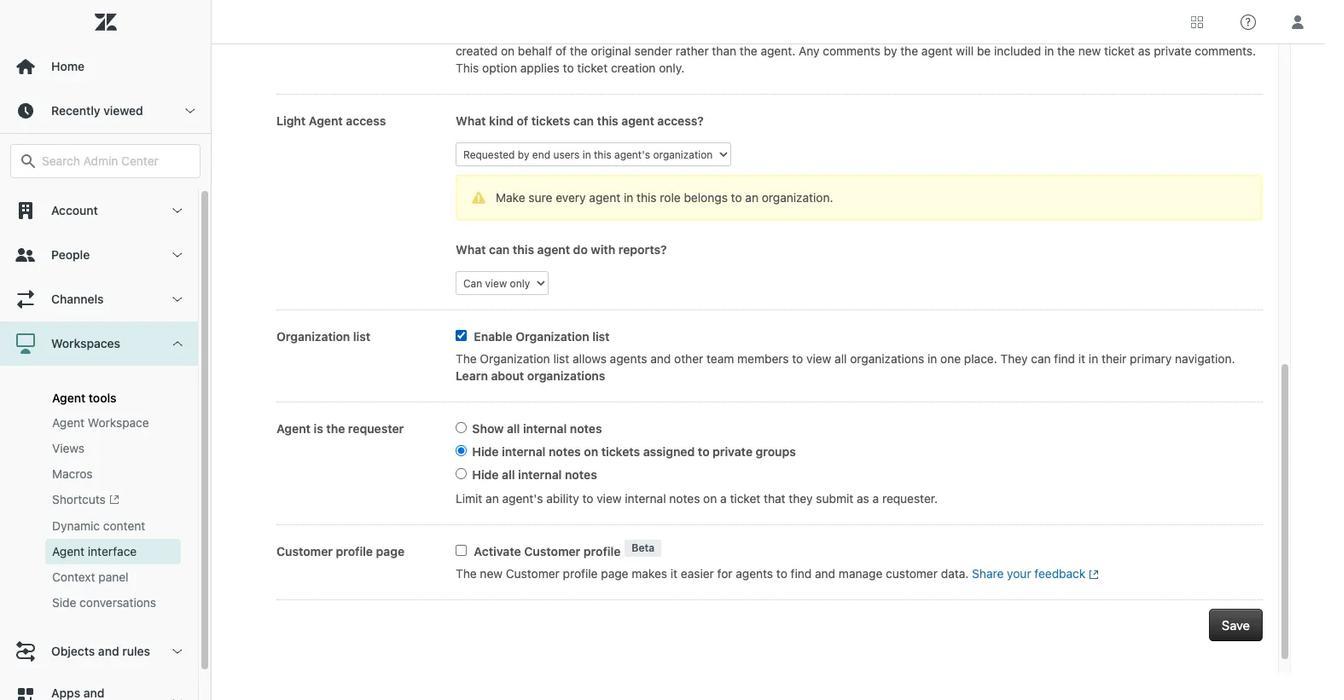 Task type: locate. For each thing, give the bounding box(es) containing it.
recently viewed button
[[0, 89, 211, 133]]

recently
[[51, 103, 100, 118]]

tree containing account
[[0, 189, 211, 701]]

user menu image
[[1287, 11, 1309, 33]]

conversations
[[79, 596, 156, 610]]

shortcuts
[[52, 492, 106, 507]]

2 agent from the top
[[52, 416, 85, 430]]

agent workspace
[[52, 416, 149, 430]]

tree inside the primary element
[[0, 189, 211, 701]]

0 vertical spatial agent
[[52, 391, 85, 405]]

account
[[51, 203, 98, 218]]

help image
[[1241, 14, 1256, 29]]

side conversations link
[[45, 591, 181, 616]]

shortcuts link
[[45, 487, 181, 514]]

tree item containing workspaces
[[0, 322, 198, 630]]

context panel element
[[52, 569, 128, 586]]

tree
[[0, 189, 211, 701]]

agent up context
[[52, 545, 85, 559]]

agent for agent interface
[[52, 545, 85, 559]]

agent
[[52, 391, 85, 405], [52, 416, 85, 430], [52, 545, 85, 559]]

1 agent from the top
[[52, 391, 85, 405]]

home button
[[0, 44, 211, 89]]

objects and rules button
[[0, 630, 198, 674]]

1 vertical spatial agent
[[52, 416, 85, 430]]

None search field
[[2, 144, 209, 178]]

none search field inside the primary element
[[2, 144, 209, 178]]

objects
[[51, 645, 95, 659]]

2 vertical spatial agent
[[52, 545, 85, 559]]

objects and rules
[[51, 645, 150, 659]]

3 agent from the top
[[52, 545, 85, 559]]

rules
[[122, 645, 150, 659]]

agent tools element
[[52, 391, 116, 405]]

dynamic content element
[[52, 518, 145, 535]]

home
[[51, 59, 85, 73]]

macros element
[[52, 466, 93, 483]]

context panel
[[52, 570, 128, 585]]

agent up views
[[52, 416, 85, 430]]

agent interface
[[52, 545, 137, 559]]

shortcuts element
[[52, 491, 119, 510]]

views link
[[45, 436, 181, 462]]

tree item
[[0, 322, 198, 630]]

views element
[[52, 440, 85, 457]]

agent left tools
[[52, 391, 85, 405]]

interface
[[88, 545, 137, 559]]

workspaces
[[51, 336, 120, 351]]

agent workspace element
[[52, 415, 149, 432]]

dynamic
[[52, 519, 100, 534]]

tools
[[89, 391, 116, 405]]



Task type: vqa. For each thing, say whether or not it's contained in the screenshot.
topmost Agent
yes



Task type: describe. For each thing, give the bounding box(es) containing it.
context
[[52, 570, 95, 585]]

people
[[51, 247, 90, 262]]

agent for agent workspace
[[52, 416, 85, 430]]

primary element
[[0, 0, 212, 701]]

channels button
[[0, 277, 198, 322]]

people button
[[0, 233, 198, 277]]

side conversations
[[52, 596, 156, 610]]

dynamic content link
[[45, 514, 181, 540]]

workspaces group
[[0, 366, 198, 630]]

agent interface link
[[45, 540, 181, 565]]

account button
[[0, 189, 198, 233]]

Search Admin Center field
[[42, 154, 189, 169]]

side conversations element
[[52, 595, 156, 612]]

viewed
[[103, 103, 143, 118]]

agent interface element
[[52, 544, 137, 561]]

workspace
[[88, 416, 149, 430]]

recently viewed
[[51, 103, 143, 118]]

agent workspace link
[[45, 410, 181, 436]]

channels
[[51, 292, 104, 306]]

context panel link
[[45, 565, 181, 591]]

zendesk products image
[[1191, 16, 1203, 28]]

macros
[[52, 467, 93, 481]]

tree item inside the primary element
[[0, 322, 198, 630]]

macros link
[[45, 462, 181, 487]]

panel
[[98, 570, 128, 585]]

and
[[98, 645, 119, 659]]

views
[[52, 441, 85, 456]]

dynamic content
[[52, 519, 145, 534]]

content
[[103, 519, 145, 534]]

side
[[52, 596, 76, 610]]

workspaces button
[[0, 322, 198, 366]]

agent for agent tools
[[52, 391, 85, 405]]

agent tools
[[52, 391, 116, 405]]



